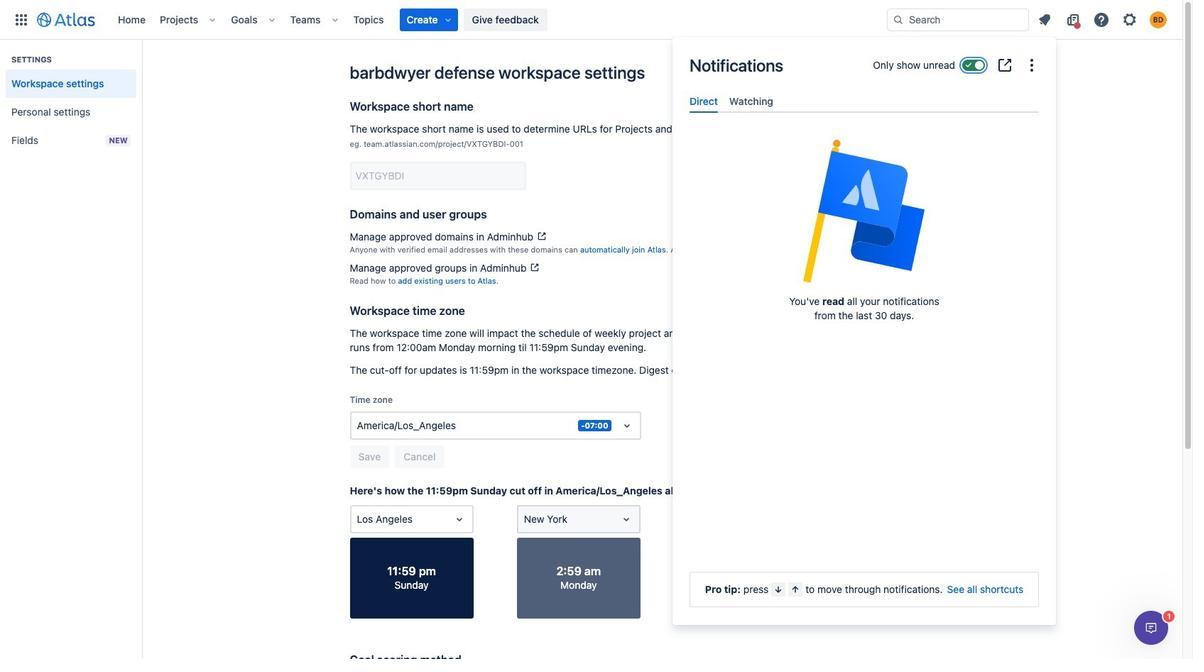 Task type: locate. For each thing, give the bounding box(es) containing it.
open image
[[451, 511, 468, 528], [618, 511, 635, 528]]

0 horizontal spatial open image
[[451, 511, 468, 528]]

an external link image
[[529, 262, 541, 273]]

switch to... image
[[13, 11, 30, 28]]

open notifications in a new tab image
[[997, 57, 1014, 74]]

tab panel
[[684, 113, 1045, 126]]

group
[[6, 40, 136, 159]]

1 open image from the left
[[451, 511, 468, 528]]

tab list
[[684, 90, 1045, 113]]

None text field
[[524, 513, 527, 527]]

2 open image from the left
[[618, 511, 635, 528]]

None field
[[351, 163, 525, 189]]

banner
[[0, 0, 1183, 40]]

1 horizontal spatial open image
[[618, 511, 635, 528]]

dialog
[[673, 37, 1056, 626], [1134, 612, 1169, 646]]

0 horizontal spatial dialog
[[673, 37, 1056, 626]]

arrow down image
[[773, 585, 784, 596]]

search image
[[893, 14, 904, 25]]

None search field
[[887, 8, 1029, 31]]



Task type: describe. For each thing, give the bounding box(es) containing it.
more image
[[1024, 57, 1041, 74]]

help image
[[1093, 11, 1110, 28]]

account image
[[1150, 11, 1167, 28]]

open image
[[618, 418, 635, 435]]

an external link image
[[536, 231, 548, 242]]

top element
[[9, 0, 887, 39]]

1 horizontal spatial dialog
[[1134, 612, 1169, 646]]

settings image
[[1122, 11, 1139, 28]]

notifications image
[[1036, 11, 1053, 28]]

arrow up image
[[790, 585, 802, 596]]

tab list inside dialog
[[684, 90, 1045, 113]]

Search field
[[887, 8, 1029, 31]]



Task type: vqa. For each thing, say whether or not it's contained in the screenshot.
2nd townsquare image from the bottom of the page
no



